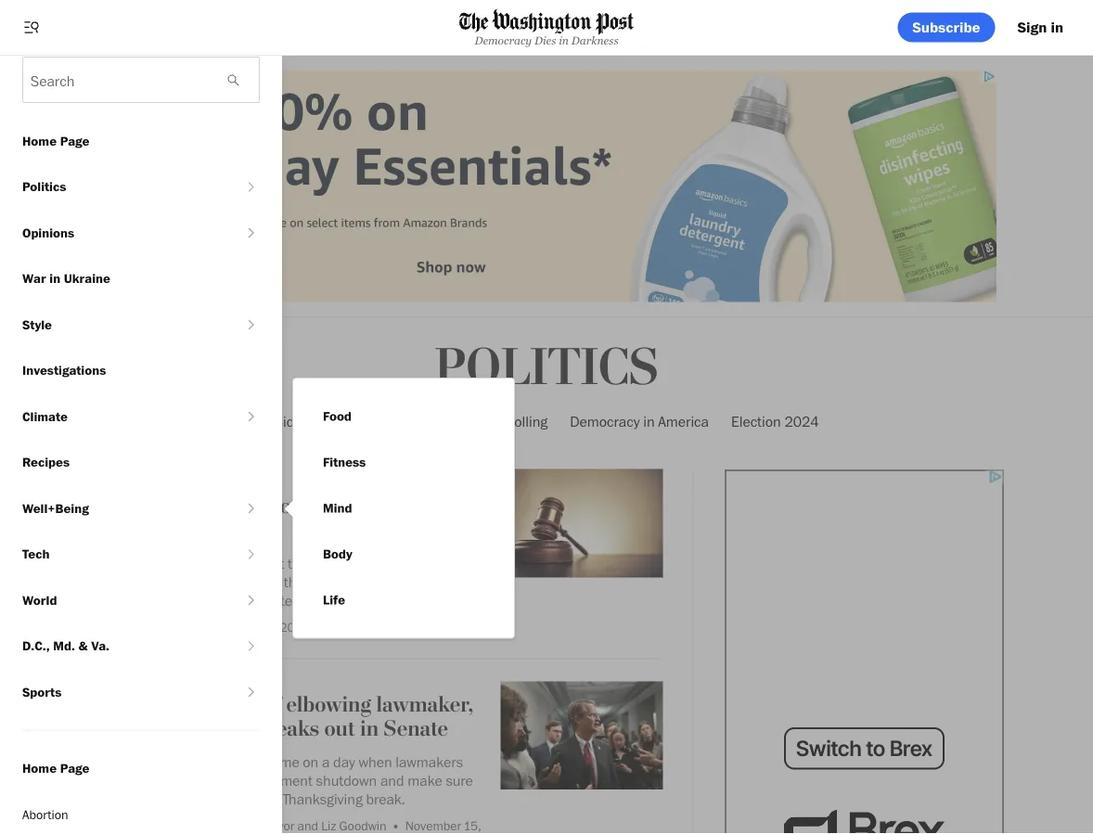 Task type: locate. For each thing, give the bounding box(es) containing it.
avoid
[[190, 772, 224, 790]]

1 horizontal spatial nicole
[[374, 493, 432, 520]]

1 vertical spatial circuit
[[332, 573, 372, 591]]

0 horizontal spatial november
[[201, 620, 257, 636]]

came
[[265, 753, 300, 771]]

0 vertical spatial to
[[159, 518, 177, 544]]

for
[[412, 555, 429, 573], [264, 573, 281, 591]]

on
[[88, 573, 103, 591], [303, 753, 319, 771]]

recipes link
[[0, 440, 282, 486]]

style
[[22, 317, 52, 332]]

1 horizontal spatial circuit
[[332, 573, 372, 591]]

d.c.,
[[22, 638, 50, 654]]

page up 'they'
[[60, 761, 90, 777]]

15, left 2023
[[260, 620, 277, 636]]

0 vertical spatial on
[[88, 573, 103, 591]]

in right dies
[[559, 34, 569, 47]]

0 vertical spatial berner
[[88, 518, 154, 544]]

of down government
[[256, 790, 268, 809]]

to up would
[[159, 518, 177, 544]]

0 horizontal spatial nicole
[[88, 555, 126, 573]]

0 vertical spatial 4th
[[182, 518, 214, 544]]

1 vertical spatial advertisement region
[[726, 470, 1004, 835]]

democracy for democracy dies in darkness
[[475, 34, 532, 47]]

1 vertical spatial biden
[[88, 493, 143, 520]]

democracy dies in darkness
[[475, 34, 619, 47]]

berner inside nicole berner would take a seat that has been open for months on the u.s. court of appeals for the 4th circuit amid disagreement between the white house and senate.
[[130, 555, 172, 573]]

in right out
[[360, 716, 379, 743]]

election 2024
[[732, 412, 820, 431]]

1 vertical spatial on
[[303, 753, 319, 771]]

on up disagreement
[[88, 573, 103, 591]]

on inside nicole berner would take a seat that has been open for months on the u.s. court of appeals for the 4th circuit amid disagreement between the white house and senate.
[[88, 573, 103, 591]]

4th up house
[[308, 573, 329, 591]]

november down between
[[201, 620, 257, 636]]

that
[[288, 555, 313, 573]]

democracy left dies
[[475, 34, 532, 47]]

democracy right polling
[[570, 412, 640, 431]]

war in ukraine link
[[0, 256, 282, 302]]

1 horizontal spatial for
[[412, 555, 429, 573]]

biden inside biden nominates labor lawyer nicole berner to 4th circuit
[[88, 493, 143, 520]]

laboring
[[121, 772, 171, 790]]

tech link
[[0, 532, 243, 578]]

of inside nicole berner would take a seat that has been open for months on the u.s. court of appeals for the 4th circuit amid disagreement between the white house and senate.
[[196, 573, 207, 591]]

1 vertical spatial 4th
[[308, 573, 329, 591]]

in inside "link"
[[559, 34, 569, 47]]

day
[[333, 753, 356, 771]]

home up abortion
[[22, 761, 57, 777]]

marianna sotomayor and liz goodwin
[[180, 818, 387, 834]]

politics link
[[0, 164, 243, 210]]

a up ahead
[[227, 772, 235, 790]]

on right came
[[303, 753, 319, 771]]

nicole berner would take a seat that has been open for months on the u.s. court of appeals for the 4th circuit amid disagreement between the white house and senate.
[[88, 555, 479, 610]]

0 vertical spatial 15,
[[260, 620, 277, 636]]

administration
[[314, 412, 404, 431]]

of right accused
[[263, 692, 281, 718]]

dies
[[535, 34, 557, 47]]

in up avoid
[[192, 753, 203, 771]]

nicole up world link
[[88, 555, 126, 573]]

home page up abortion
[[22, 761, 90, 777]]

home
[[22, 133, 57, 149], [22, 761, 57, 777]]

None search field
[[22, 57, 260, 103]]

senate
[[384, 716, 448, 743]]

1 home page link from the top
[[0, 118, 282, 164]]

1 vertical spatial of
[[263, 692, 281, 718]]

biden nominates labor lawyer nicole berner to 4th circuit link
[[88, 493, 486, 547]]

page up politics
[[60, 133, 90, 149]]

2 home page from the top
[[22, 761, 90, 777]]

shutdown
[[316, 772, 377, 790]]

circuit inside biden nominates labor lawyer nicole berner to 4th circuit
[[219, 518, 282, 544]]

1 vertical spatial home page link
[[0, 746, 282, 792]]

circuit inside nicole berner would take a seat that has been open for months on the u.s. court of appeals for the 4th circuit amid disagreement between the white house and senate.
[[332, 573, 372, 591]]

would
[[175, 555, 212, 573]]

goodwin
[[339, 818, 387, 834]]

search and browse sections image
[[22, 18, 41, 37]]

darkness
[[572, 34, 619, 47]]

1 vertical spatial home page
[[22, 761, 90, 777]]

a inside nicole berner would take a seat that has been open for months on the u.s. court of appeals for the 4th circuit amid disagreement between the white house and senate.
[[246, 555, 254, 573]]

0 vertical spatial of
[[196, 573, 207, 591]]

in right the war
[[49, 271, 60, 286]]

4th
[[182, 518, 214, 544], [308, 573, 329, 591]]

well+being
[[22, 501, 89, 516]]

0 vertical spatial page
[[60, 133, 90, 149]]

in inside the breakdowns in decorum came on a day when lawmakers were laboring to avoid a government shutdown and make sure they can leave town ahead of a thanksgiving break.
[[192, 753, 203, 771]]

1 vertical spatial for
[[264, 573, 281, 591]]

politics
[[435, 337, 659, 400]]

life link
[[308, 578, 360, 624]]

home page link
[[0, 118, 282, 164], [0, 746, 282, 792]]

lawmakers
[[396, 753, 463, 771]]

0 vertical spatial nicole
[[374, 493, 432, 520]]

0 vertical spatial circuit
[[219, 518, 282, 544]]

for down seat
[[264, 573, 281, 591]]

and right house
[[339, 592, 363, 610]]

life
[[323, 592, 345, 608]]

fitness
[[323, 455, 366, 470]]

1 vertical spatial berner
[[130, 555, 172, 573]]

tagline, democracy dies in darkness element
[[460, 34, 634, 47]]

0 horizontal spatial 4th
[[182, 518, 214, 544]]

1 vertical spatial 15,
[[465, 818, 482, 834]]

2 home from the top
[[22, 761, 57, 777]]

liz
[[322, 818, 337, 834]]

page
[[60, 133, 90, 149], [60, 761, 90, 777]]

0 vertical spatial home
[[22, 133, 57, 149]]

0 horizontal spatial democracy
[[475, 34, 532, 47]]

sign in link
[[1004, 13, 1079, 42]]

subscribe
[[913, 18, 981, 36]]

november inside november 15,
[[406, 818, 462, 834]]

2 vertical spatial and
[[298, 818, 319, 834]]

and inside nicole berner would take a seat that has been open for months on the u.s. court of appeals for the 4th circuit amid disagreement between the white house and senate.
[[339, 592, 363, 610]]

0 vertical spatial home page
[[22, 133, 90, 149]]

break.
[[366, 790, 406, 809]]

1 horizontal spatial and
[[339, 592, 363, 610]]

1 horizontal spatial the
[[233, 592, 254, 610]]

1 horizontal spatial on
[[303, 753, 319, 771]]

home up politics
[[22, 133, 57, 149]]

advertisement region
[[97, 70, 997, 302], [726, 470, 1004, 835]]

thanksgiving
[[283, 790, 363, 809]]

politics link
[[435, 337, 659, 400]]

1 horizontal spatial 15,
[[465, 818, 482, 834]]

of
[[196, 573, 207, 591], [263, 692, 281, 718], [256, 790, 268, 809]]

home page up politics
[[22, 133, 90, 149]]

0 horizontal spatial 15,
[[260, 620, 277, 636]]

0 horizontal spatial circuit
[[219, 518, 282, 544]]

1 horizontal spatial democracy
[[570, 412, 640, 431]]

in left 'america' at the right
[[644, 412, 655, 431]]

d.c., md. & va.
[[22, 638, 110, 654]]

1 vertical spatial november
[[406, 818, 462, 834]]

decorum
[[206, 753, 262, 771]]

biden left food
[[274, 412, 310, 431]]

for right open on the bottom left of the page
[[412, 555, 429, 573]]

to up town
[[175, 772, 187, 790]]

2023
[[280, 620, 310, 636]]

1 page from the top
[[60, 133, 90, 149]]

15, inside november 15,
[[465, 818, 482, 834]]

and left 'liz'
[[298, 818, 319, 834]]

1 horizontal spatial november
[[406, 818, 462, 834]]

1 vertical spatial page
[[60, 761, 90, 777]]

dialog
[[282, 378, 515, 639]]

democracy inside "link"
[[475, 34, 532, 47]]

1 horizontal spatial biden
[[274, 412, 310, 431]]

0 vertical spatial and
[[339, 592, 363, 610]]

marianna sotomayor link
[[180, 818, 295, 834]]

the down appeals
[[233, 592, 254, 610]]

out
[[325, 716, 355, 743]]

nicole
[[374, 493, 432, 520], [88, 555, 126, 573]]

0 horizontal spatial biden
[[88, 493, 143, 520]]

circuit up seat
[[219, 518, 282, 544]]

0 vertical spatial biden
[[274, 412, 310, 431]]

2 horizontal spatial and
[[381, 772, 405, 790]]

of up between
[[196, 573, 207, 591]]

1 horizontal spatial 4th
[[308, 573, 329, 591]]

0 horizontal spatial on
[[88, 573, 103, 591]]

biden up tech link
[[88, 493, 143, 520]]

1 home from the top
[[22, 133, 57, 149]]

0 vertical spatial home page link
[[0, 118, 282, 164]]

war in ukraine
[[22, 271, 110, 286]]

liz goodwin link
[[322, 818, 387, 834]]

home page
[[22, 133, 90, 149], [22, 761, 90, 777]]

ahead
[[214, 790, 253, 809]]

abortion link
[[0, 792, 282, 835]]

4th up would
[[182, 518, 214, 544]]

breakdowns
[[113, 753, 188, 771]]

1 vertical spatial and
[[381, 772, 405, 790]]

None search field
[[23, 58, 215, 102]]

1 vertical spatial home
[[22, 761, 57, 777]]

2 vertical spatial of
[[256, 790, 268, 809]]

md.
[[53, 638, 75, 654]]

the down that
[[284, 573, 304, 591]]

d.c., md. & va. link
[[0, 624, 243, 670]]

home for 2nd home page link from the bottom of the sections navigation element
[[22, 133, 57, 149]]

food
[[323, 409, 352, 424]]

15, down sure
[[465, 818, 482, 834]]

amid
[[376, 573, 407, 591]]

on inside the breakdowns in decorum came on a day when lawmakers were laboring to avoid a government shutdown and make sure they can leave town ahead of a thanksgiving break.
[[303, 753, 319, 771]]

2024
[[785, 412, 820, 431]]

1 vertical spatial to
[[175, 772, 187, 790]]

and
[[339, 592, 363, 610], [381, 772, 405, 790], [298, 818, 319, 834]]

sections navigation element
[[0, 56, 282, 835]]

circuit down been
[[332, 573, 372, 591]]

1 vertical spatial nicole
[[88, 555, 126, 573]]

0 vertical spatial november
[[201, 620, 257, 636]]

opinions
[[22, 225, 74, 241]]

0 horizontal spatial and
[[298, 818, 319, 834]]

a
[[246, 555, 254, 573], [322, 753, 330, 771], [227, 772, 235, 790], [272, 790, 279, 809]]

sports
[[22, 684, 62, 700]]

and up break.
[[381, 772, 405, 790]]

war
[[22, 271, 46, 286]]

november down make
[[406, 818, 462, 834]]

0 vertical spatial democracy
[[475, 34, 532, 47]]

nicole up open on the bottom left of the page
[[374, 493, 432, 520]]

democracy for democracy in america
[[570, 412, 640, 431]]

a left seat
[[246, 555, 254, 573]]

0 vertical spatial for
[[412, 555, 429, 573]]

of inside the breakdowns in decorum came on a day when lawmakers were laboring to avoid a government shutdown and make sure they can leave town ahead of a thanksgiving break.
[[256, 790, 268, 809]]

investigations
[[22, 363, 106, 378]]

the up disagreement
[[107, 573, 127, 591]]

polling
[[507, 412, 548, 431]]

1 vertical spatial democracy
[[570, 412, 640, 431]]



Task type: describe. For each thing, give the bounding box(es) containing it.
fitness link
[[308, 440, 381, 486]]

politics
[[22, 179, 66, 195]]

a left day
[[322, 753, 330, 771]]

were
[[88, 772, 117, 790]]

white
[[257, 592, 293, 610]]

2 horizontal spatial the
[[284, 573, 304, 591]]

biden administration
[[274, 412, 404, 431]]

lawmaker,
[[377, 692, 474, 718]]

u.s.
[[130, 573, 155, 591]]

to inside the breakdowns in decorum came on a day when lawmakers were laboring to avoid a government shutdown and make sure they can leave town ahead of a thanksgiving break.
[[175, 772, 187, 790]]

ukraine
[[64, 271, 110, 286]]

sign
[[1018, 18, 1048, 36]]

of inside mccarthy accused of elbowing lawmaker, while fight nearly breaks out in senate
[[263, 692, 281, 718]]

0 horizontal spatial the
[[107, 573, 127, 591]]

november 15, 2023
[[201, 620, 310, 636]]

labor
[[251, 493, 301, 520]]

november for november 15,
[[406, 818, 462, 834]]

accused
[[184, 692, 258, 718]]

biden nominates labor lawyer nicole berner to 4th circuit
[[88, 493, 432, 544]]

house
[[296, 592, 336, 610]]

open
[[377, 555, 409, 573]]

the washington post homepage. image
[[460, 9, 634, 35]]

democracy dies in darkness link
[[460, 9, 634, 47]]

months
[[432, 555, 479, 573]]

and inside the breakdowns in decorum came on a day when lawmakers were laboring to avoid a government shutdown and make sure they can leave town ahead of a thanksgiving break.
[[381, 772, 405, 790]]

sure
[[446, 772, 473, 790]]

none search field inside sections navigation element
[[23, 58, 215, 102]]

15, for november 15, 2023
[[260, 620, 277, 636]]

town
[[180, 790, 210, 809]]

sign in
[[1018, 18, 1064, 36]]

home for 2nd home page link from the top of the sections navigation element
[[22, 761, 57, 777]]

world link
[[0, 578, 243, 624]]

abortion
[[22, 807, 68, 823]]

dialog containing food
[[282, 378, 515, 639]]

berner inside biden nominates labor lawyer nicole berner to 4th circuit
[[88, 518, 154, 544]]

0 vertical spatial advertisement region
[[97, 70, 997, 302]]

a down government
[[272, 790, 279, 809]]

democracy in america
[[570, 412, 709, 431]]

primary element
[[0, 0, 1094, 56]]

the breakdowns in decorum came on a day when lawmakers were laboring to avoid a government shutdown and make sure they can leave town ahead of a thanksgiving break.
[[88, 753, 473, 809]]

to inside biden nominates labor lawyer nicole berner to 4th circuit
[[159, 518, 177, 544]]

nearly
[[192, 716, 251, 743]]

mind
[[323, 501, 352, 516]]

they
[[88, 790, 114, 809]]

in inside mccarthy accused of elbowing lawmaker, while fight nearly breaks out in senate
[[360, 716, 379, 743]]

biden administration link
[[274, 397, 404, 446]]

opinions link
[[0, 210, 243, 256]]

climate
[[22, 409, 68, 424]]

senate.
[[366, 592, 414, 610]]

in right sign
[[1052, 18, 1064, 36]]

can
[[118, 790, 140, 809]]

mccarthy accused of elbowing lawmaker, while fight nearly breaks out in senate link
[[88, 692, 486, 746]]

2 page from the top
[[60, 761, 90, 777]]

november for november 15, 2023
[[201, 620, 257, 636]]

when
[[359, 753, 392, 771]]

in inside sections navigation element
[[49, 271, 60, 286]]

subscribe link
[[898, 13, 996, 42]]

body link
[[308, 532, 367, 578]]

style link
[[0, 302, 243, 348]]

make
[[408, 772, 443, 790]]

marianna
[[180, 818, 233, 834]]

sotomayor
[[236, 818, 295, 834]]

fight
[[144, 716, 187, 743]]

elbowing
[[286, 692, 372, 718]]

world
[[22, 592, 57, 608]]

government
[[238, 772, 313, 790]]

va.
[[91, 638, 110, 654]]

15, for november 15,
[[465, 818, 482, 834]]

4th inside nicole berner would take a seat that has been open for months on the u.s. court of appeals for the 4th circuit amid disagreement between the white house and senate.
[[308, 573, 329, 591]]

democracy in america link
[[570, 397, 709, 446]]

election
[[732, 412, 782, 431]]

body
[[323, 547, 353, 562]]

mccarthy accused of elbowing lawmaker, while fight nearly breaks out in senate
[[88, 692, 474, 743]]

appeals
[[211, 573, 260, 591]]

food link
[[308, 394, 367, 440]]

investigations link
[[0, 348, 282, 394]]

lawyer
[[306, 493, 369, 520]]

mind link
[[308, 486, 367, 532]]

biden for biden nominates labor lawyer nicole berner to 4th circuit
[[88, 493, 143, 520]]

mccarthy
[[88, 692, 179, 718]]

the
[[88, 753, 109, 771]]

4th inside biden nominates labor lawyer nicole berner to 4th circuit
[[182, 518, 214, 544]]

0 horizontal spatial for
[[264, 573, 281, 591]]

climate link
[[0, 394, 243, 440]]

none search field inside sections navigation element
[[22, 57, 260, 103]]

biden for biden administration
[[274, 412, 310, 431]]

&
[[78, 638, 88, 654]]

1 home page from the top
[[22, 133, 90, 149]]

take
[[216, 555, 243, 573]]

nicole inside nicole berner would take a seat that has been open for months on the u.s. court of appeals for the 4th circuit amid disagreement between the white house and senate.
[[88, 555, 126, 573]]

tech
[[22, 547, 50, 562]]

leave
[[144, 790, 177, 809]]

2 home page link from the top
[[0, 746, 282, 792]]

while
[[88, 716, 139, 743]]

nicole inside biden nominates labor lawyer nicole berner to 4th circuit
[[374, 493, 432, 520]]

has
[[316, 555, 339, 573]]

seat
[[258, 555, 285, 573]]

disagreement
[[88, 592, 173, 610]]



Task type: vqa. For each thing, say whether or not it's contained in the screenshot.
second option from the top
no



